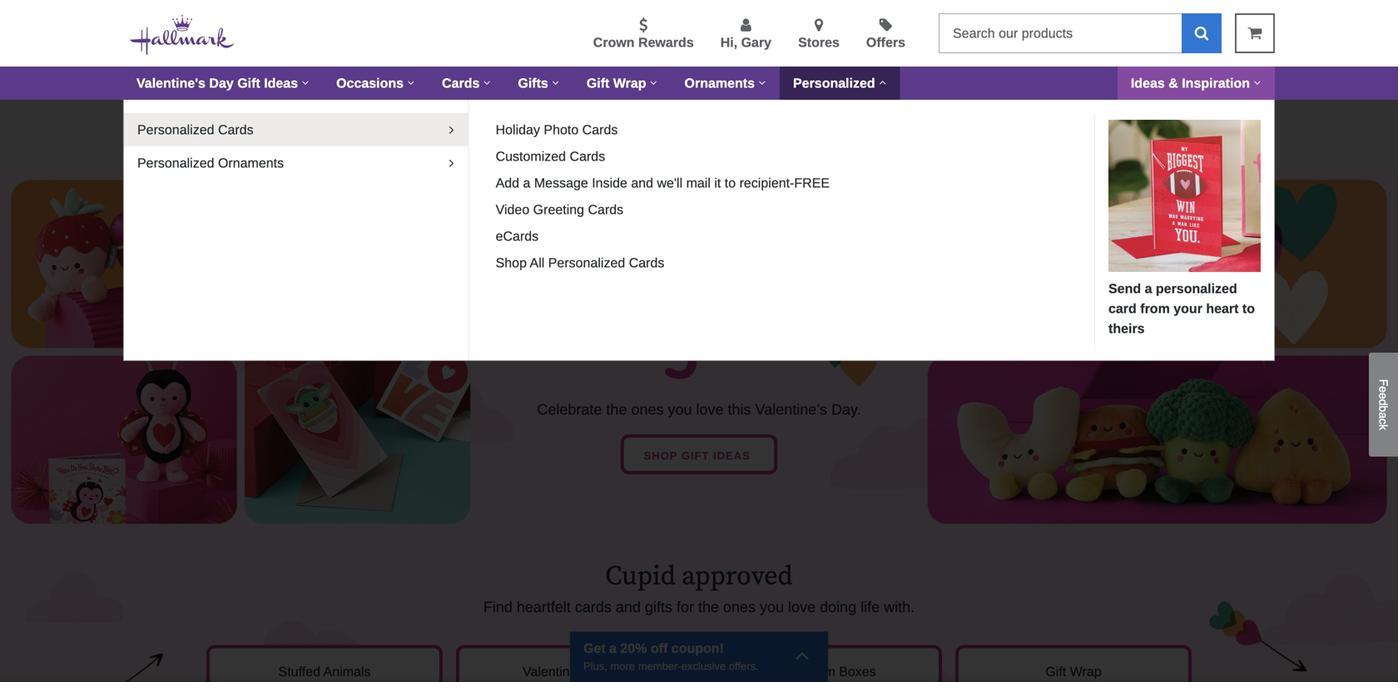 Task type: locate. For each thing, give the bounding box(es) containing it.
gifts
[[645, 599, 673, 616]]

0 vertical spatial ones
[[632, 401, 664, 418]]

cards down get
[[591, 665, 626, 680]]

1 horizontal spatial ones
[[724, 599, 756, 616]]

2 horizontal spatial shop
[[1017, 140, 1045, 153]]

for
[[342, 115, 358, 129], [677, 599, 694, 616]]

not
[[783, 115, 803, 129]]

it right mail
[[715, 176, 721, 191]]

valentine's down get
[[523, 665, 587, 680]]

1 horizontal spatial icon image
[[795, 644, 810, 667]]

a
[[807, 115, 813, 129], [957, 115, 964, 129], [523, 176, 531, 191], [1145, 281, 1153, 296], [1378, 413, 1391, 419], [610, 642, 617, 657]]

this
[[728, 401, 752, 418]]

banner containing crown rewards
[[0, 0, 1399, 386]]

gift wrap
[[587, 76, 647, 91], [1046, 665, 1102, 680]]

c
[[1378, 419, 1391, 425]]

ornaments down the wed.,
[[218, 156, 284, 171]]

icon image down directly at right top
[[1152, 141, 1160, 153]]

0 vertical spatial you
[[668, 401, 692, 418]]

1 vertical spatial you
[[760, 599, 784, 616]]

1 horizontal spatial shop
[[644, 450, 678, 463]]

0 vertical spatial day.
[[427, 115, 452, 129]]

video
[[496, 202, 530, 217]]

crown rewards
[[594, 35, 694, 50]]

personalized down the send a card with your photo or message directly to them.
[[1048, 140, 1116, 153]]

0 horizontal spatial crown
[[594, 35, 635, 50]]

and
[[631, 176, 654, 191], [616, 599, 641, 616]]

cupid
[[606, 560, 676, 594]]

gift wrap link
[[574, 67, 672, 100], [956, 646, 1192, 683]]

valentine's inside "cupid approved" main content
[[362, 115, 424, 129]]

1 horizontal spatial you
[[760, 599, 784, 616]]

ornaments
[[685, 76, 755, 91], [218, 156, 284, 171]]

1 vertical spatial for
[[677, 599, 694, 616]]

valentine's inside 'link'
[[137, 76, 206, 91]]

holiday
[[496, 122, 540, 137]]

1 vertical spatial and
[[616, 599, 641, 616]]

personalized inside send a personalized card from your heart to theirs
[[1157, 281, 1238, 296]]

personalized ornaments
[[137, 156, 284, 171]]

1 with from the left
[[659, 115, 683, 129]]

0 vertical spatial for
[[342, 115, 358, 129]]

it right the get
[[332, 115, 339, 129]]

to right heart in the right top of the page
[[1243, 301, 1256, 316]]

1 ideas from the left
[[264, 76, 298, 91]]

a inside tab list
[[523, 176, 531, 191]]

0 vertical spatial ornaments
[[685, 76, 755, 91]]

cards up get
[[575, 599, 612, 616]]

0 horizontal spatial gift
[[237, 76, 260, 91]]

to right 7
[[296, 115, 307, 129]]

directly
[[1159, 115, 1202, 129]]

icon image down the get
[[327, 141, 334, 153]]

0 vertical spatial shop
[[1017, 140, 1045, 153]]

stuffed animals
[[279, 665, 371, 680]]

free shipping on $30+ with crown rewards. not a member?
[[527, 115, 871, 129]]

1 horizontal spatial love
[[789, 599, 816, 616]]

ideas left &
[[1132, 76, 1166, 91]]

0 horizontal spatial for
[[342, 115, 358, 129]]

0 horizontal spatial send
[[924, 115, 954, 129]]

send
[[924, 115, 954, 129], [1109, 281, 1142, 296]]

your
[[1023, 115, 1049, 129], [1174, 301, 1203, 316]]

0 horizontal spatial valentine's
[[137, 76, 206, 91]]

1 vertical spatial the
[[699, 599, 719, 616]]

shop left all
[[496, 256, 527, 271]]

customized
[[496, 149, 566, 164]]

0 vertical spatial and
[[631, 176, 654, 191]]

it inside "cupid approved" main content
[[332, 115, 339, 129]]

for right the get
[[342, 115, 358, 129]]

1 vertical spatial gift wrap
[[1046, 665, 1102, 680]]

with left photo
[[996, 115, 1020, 129]]

cupid approved region
[[0, 534, 1399, 683]]

0 horizontal spatial gift wrap
[[587, 76, 647, 91]]

2 e from the top
[[1378, 393, 1391, 400]]

1 vertical spatial shop
[[496, 256, 527, 271]]

it inside tab list
[[715, 176, 721, 191]]

to inside send a personalized card from your heart to theirs
[[1243, 301, 1256, 316]]

gift
[[682, 450, 710, 463]]

a for send a card with your photo or message directly to them.
[[957, 115, 964, 129]]

1 horizontal spatial gift wrap link
[[956, 646, 1192, 683]]

1 horizontal spatial gift wrap
[[1046, 665, 1102, 680]]

1 vertical spatial send
[[1109, 281, 1142, 296]]

1 vertical spatial ornaments
[[218, 156, 284, 171]]

f e e d b a c k button
[[1370, 353, 1399, 457]]

it for to
[[715, 176, 721, 191]]

a for send a personalized card from your heart to theirs
[[1145, 281, 1153, 296]]

2 tab list from the left
[[483, 113, 1095, 386]]

2 horizontal spatial icon image
[[1152, 141, 1160, 153]]

card inside "cupid approved" main content
[[967, 115, 992, 129]]

wrap inside cupid approved region
[[1071, 665, 1102, 680]]

gift
[[237, 76, 260, 91], [587, 76, 610, 91], [1046, 665, 1067, 680]]

doing
[[820, 599, 857, 616]]

1 horizontal spatial tab list
[[483, 113, 1095, 386]]

1 tab list from the left
[[124, 113, 468, 180]]

1 horizontal spatial personalized
[[1157, 281, 1238, 296]]

shop left the gift
[[644, 450, 678, 463]]

cards down message
[[1119, 140, 1149, 153]]

cards inside cupid approved find heartfelt cards and gifts for the ones you love doing life with.
[[575, 599, 612, 616]]

menu
[[261, 14, 926, 52]]

personalized for personalized
[[794, 76, 876, 91]]

more
[[611, 661, 635, 673]]

1 horizontal spatial it
[[715, 176, 721, 191]]

1 vertical spatial cards
[[575, 599, 612, 616]]

menu bar containing valentine's day gift ideas
[[123, 67, 1276, 100]]

0 horizontal spatial shop
[[496, 256, 527, 271]]

send inside "cupid approved" main content
[[924, 115, 954, 129]]

ideas inside 'link'
[[264, 76, 298, 91]]

personalized up personalized ornaments
[[137, 122, 214, 137]]

ones up shop gift ideas
[[632, 401, 664, 418]]

cards down the add a message inside and we'll mail it to recipient-free link
[[629, 256, 665, 271]]

cupid approved banner
[[200, 560, 1199, 619]]

valentine's
[[756, 401, 828, 418], [523, 665, 587, 680]]

and inside cupid approved find heartfelt cards and gifts for the ones you love doing life with.
[[616, 599, 641, 616]]

day.
[[427, 115, 452, 129], [832, 401, 862, 418]]

1 horizontal spatial crown
[[686, 115, 724, 129]]

personalized up heart in the right top of the page
[[1157, 281, 1238, 296]]

2 horizontal spatial gift
[[1046, 665, 1067, 680]]

0 horizontal spatial icon image
[[327, 141, 334, 153]]

crown left "rewards"
[[594, 35, 635, 50]]

ideas
[[264, 76, 298, 91], [1132, 76, 1166, 91]]

with right $30+
[[659, 115, 683, 129]]

theirs
[[1109, 321, 1145, 336]]

1 horizontal spatial wrap
[[1071, 665, 1102, 680]]

heartfelt
[[517, 599, 571, 616]]

send inside send a personalized card from your heart to theirs
[[1109, 281, 1142, 296]]

a inside get a 20% off coupon! plus, more member-exclusive offers.
[[610, 642, 617, 657]]

0 horizontal spatial card
[[967, 115, 992, 129]]

icon image left "boxes"
[[795, 644, 810, 667]]

1 vertical spatial your
[[1174, 301, 1203, 316]]

a inside send a personalized card from your heart to theirs
[[1145, 281, 1153, 296]]

1 vertical spatial it
[[715, 176, 721, 191]]

cards left "gifts"
[[442, 76, 480, 91]]

images of valentine's day better togethers, cards, and plushes on a light pink background with clouds image
[[0, 169, 1399, 534]]

card
[[967, 115, 992, 129], [1109, 301, 1137, 316]]

personalized right all
[[549, 256, 626, 271]]

1 horizontal spatial valentine's
[[362, 115, 424, 129]]

to right mail
[[725, 176, 736, 191]]

tab list
[[124, 113, 468, 180], [483, 113, 1095, 386]]

1 vertical spatial wrap
[[1071, 665, 1102, 680]]

your left photo
[[1023, 115, 1049, 129]]

personalized inside "cupid approved" main content
[[1048, 140, 1116, 153]]

ornaments down hi,
[[685, 76, 755, 91]]

ecards link
[[489, 226, 546, 246]]

valentine's up order
[[137, 76, 206, 91]]

add a message inside and we'll mail it to recipient-free
[[496, 176, 830, 191]]

life
[[861, 599, 880, 616]]

crown down ornaments link at the top of page
[[686, 115, 724, 129]]

personalized
[[794, 76, 876, 91], [137, 122, 214, 137], [137, 156, 214, 171], [549, 256, 626, 271]]

hallmark link
[[130, 13, 248, 59]]

valentine's
[[137, 76, 206, 91], [362, 115, 424, 129]]

crown inside crown rewards link
[[594, 35, 635, 50]]

heart
[[1207, 301, 1239, 316]]

love left this
[[697, 401, 724, 418]]

shop
[[1017, 140, 1045, 153], [496, 256, 527, 271], [644, 450, 678, 463]]

banner
[[0, 0, 1399, 386]]

shop inside tab list
[[496, 256, 527, 271]]

gary
[[742, 35, 772, 50]]

1 horizontal spatial for
[[677, 599, 694, 616]]

the down approved
[[699, 599, 719, 616]]

1 horizontal spatial with
[[996, 115, 1020, 129]]

1 vertical spatial ones
[[724, 599, 756, 616]]

shop gift ideas
[[644, 450, 755, 463]]

valentine's right this
[[756, 401, 828, 418]]

personalized up member?
[[794, 76, 876, 91]]

ecards
[[496, 229, 539, 244]]

0 vertical spatial personalized
[[1048, 140, 1116, 153]]

0 horizontal spatial love
[[697, 401, 724, 418]]

we'll
[[657, 176, 683, 191]]

0 vertical spatial crown
[[594, 35, 635, 50]]

ornaments inside tab list
[[218, 156, 284, 171]]

0 vertical spatial love
[[697, 401, 724, 418]]

0 vertical spatial valentine's
[[756, 401, 828, 418]]

stuffed
[[279, 665, 321, 680]]

shop for celebrate
[[644, 450, 678, 463]]

free
[[795, 176, 830, 191]]

1 vertical spatial love
[[789, 599, 816, 616]]

cupid approved main content
[[0, 100, 1399, 683]]

1 vertical spatial valentine's
[[523, 665, 587, 680]]

wrap inside banner
[[614, 76, 647, 91]]

0 horizontal spatial gift wrap link
[[574, 67, 672, 100]]

0 horizontal spatial valentine's
[[523, 665, 587, 680]]

stuffed animals link
[[207, 646, 443, 683]]

0 vertical spatial valentine's
[[137, 76, 206, 91]]

0 horizontal spatial tab list
[[124, 113, 468, 180]]

to inside tab list
[[725, 176, 736, 191]]

inside
[[592, 176, 628, 191]]

1 vertical spatial personalized
[[1157, 281, 1238, 296]]

1 horizontal spatial gift
[[587, 76, 610, 91]]

gift wrap inside menu bar
[[587, 76, 647, 91]]

a for add a message inside and we'll mail it to recipient-free
[[523, 176, 531, 191]]

1 vertical spatial gift wrap link
[[956, 646, 1192, 683]]

ornaments inside menu bar
[[685, 76, 755, 91]]

wrap
[[614, 76, 647, 91], [1071, 665, 1102, 680]]

personalized down personalized cards
[[137, 156, 214, 171]]

1 horizontal spatial send
[[1109, 281, 1142, 296]]

1 horizontal spatial ideas
[[1132, 76, 1166, 91]]

your right from
[[1174, 301, 1203, 316]]

0 horizontal spatial wrap
[[614, 76, 647, 91]]

cards up inside
[[570, 149, 606, 164]]

icon image
[[327, 141, 334, 153], [1152, 141, 1160, 153], [795, 644, 810, 667]]

crown
[[594, 35, 635, 50], [686, 115, 724, 129]]

0 vertical spatial the
[[607, 401, 627, 418]]

ideas up 7
[[264, 76, 298, 91]]

1 vertical spatial card
[[1109, 301, 1137, 316]]

1 horizontal spatial the
[[699, 599, 719, 616]]

1 horizontal spatial cards
[[1119, 140, 1149, 153]]

0 horizontal spatial cards
[[575, 599, 612, 616]]

cards inside cupid approved region
[[591, 665, 626, 680]]

1 vertical spatial day.
[[832, 401, 862, 418]]

0 horizontal spatial it
[[332, 115, 339, 129]]

and inside tab list
[[631, 176, 654, 191]]

cards right photo
[[583, 122, 618, 137]]

2 vertical spatial shop
[[644, 450, 678, 463]]

0 vertical spatial wrap
[[614, 76, 647, 91]]

icon image for shop personalized cards
[[1152, 141, 1160, 153]]

menu bar
[[123, 67, 1276, 100]]

mail
[[687, 176, 711, 191]]

celebrate
[[537, 401, 602, 418]]

0 horizontal spatial ornaments
[[218, 156, 284, 171]]

0 vertical spatial it
[[332, 115, 339, 129]]

personalized for personalized cards
[[137, 122, 214, 137]]

free shipping on $30+ with crown rewards. not a member? link
[[518, 113, 880, 156]]

1 horizontal spatial ornaments
[[685, 76, 755, 91]]

valentine's down occasions link on the left top of the page
[[362, 115, 424, 129]]

approved
[[682, 560, 793, 594]]

1 horizontal spatial card
[[1109, 301, 1137, 316]]

ones inside cupid approved find heartfelt cards and gifts for the ones you love doing life with.
[[724, 599, 756, 616]]

0 horizontal spatial your
[[1023, 115, 1049, 129]]

0 horizontal spatial with
[[659, 115, 683, 129]]

classroom
[[772, 665, 836, 680]]

the right celebrate
[[607, 401, 627, 418]]

0 vertical spatial your
[[1023, 115, 1049, 129]]

0 horizontal spatial personalized
[[1048, 140, 1116, 153]]

you down approved
[[760, 599, 784, 616]]

classroom boxes
[[772, 665, 877, 680]]

shop all personalized cards link
[[489, 253, 671, 273]]

e up d
[[1378, 387, 1391, 393]]

love left doing
[[789, 599, 816, 616]]

0 vertical spatial card
[[967, 115, 992, 129]]

all
[[530, 256, 545, 271]]

boxes
[[840, 665, 877, 680]]

shipping
[[556, 115, 607, 129]]

e up b
[[1378, 393, 1391, 400]]

1 vertical spatial crown
[[686, 115, 724, 129]]

0 vertical spatial gift wrap
[[587, 76, 647, 91]]

customized cards link
[[489, 147, 612, 167]]

crown rewards link
[[594, 17, 694, 52]]

and left gifts
[[616, 599, 641, 616]]

0 vertical spatial send
[[924, 115, 954, 129]]

0 vertical spatial cards
[[1119, 140, 1149, 153]]

shop down the send a card with your photo or message directly to them.
[[1017, 140, 1045, 153]]

gift wrap inside cupid approved region
[[1046, 665, 1102, 680]]

0 horizontal spatial ideas
[[264, 76, 298, 91]]

7
[[286, 115, 292, 129]]

animals
[[324, 665, 371, 680]]

cards down inside
[[588, 202, 624, 217]]

find
[[484, 599, 513, 616]]

None search field
[[939, 13, 1222, 53]]

ones
[[632, 401, 664, 418], [724, 599, 756, 616]]

0 vertical spatial gift wrap link
[[574, 67, 672, 100]]

a inside button
[[1378, 413, 1391, 419]]

1 vertical spatial valentine's
[[362, 115, 424, 129]]

1 horizontal spatial your
[[1174, 301, 1203, 316]]

for right gifts
[[677, 599, 694, 616]]

cards
[[1119, 140, 1149, 153], [575, 599, 612, 616]]

e
[[1378, 387, 1391, 393], [1378, 393, 1391, 400]]

personalized inside menu bar
[[794, 76, 876, 91]]

k
[[1378, 425, 1391, 431]]

menu bar inside banner
[[123, 67, 1276, 100]]

ones down approved
[[724, 599, 756, 616]]

and left we'll
[[631, 176, 654, 191]]

you up the gift
[[668, 401, 692, 418]]



Task type: vqa. For each thing, say whether or not it's contained in the screenshot.
TO inside the Send a personalized card from your heart to theirs
yes



Task type: describe. For each thing, give the bounding box(es) containing it.
get
[[310, 115, 328, 129]]

ideas & inspiration link
[[1118, 67, 1276, 100]]

get
[[584, 642, 606, 657]]

f
[[1378, 380, 1391, 387]]

valentine's inside valentine's cards link
[[523, 665, 587, 680]]

card inside send a personalized card from your heart to theirs
[[1109, 301, 1137, 316]]

gift inside 'link'
[[237, 76, 260, 91]]

offers link
[[867, 17, 906, 52]]

your inside "cupid approved" main content
[[1023, 115, 1049, 129]]

with inside free shipping on $30+ with crown rewards. not a member? link
[[659, 115, 683, 129]]

get a 20% off coupon! plus, more member-exclusive offers.
[[584, 642, 759, 673]]

on
[[611, 115, 625, 129]]

plus,
[[584, 661, 608, 673]]

send a personalized card from your heart to theirs image
[[1109, 120, 1262, 272]]

icon image for details
[[327, 141, 334, 153]]

message
[[534, 176, 589, 191]]

valentine's cards link
[[456, 646, 693, 683]]

personalized cards tab panel
[[483, 113, 1262, 386]]

2 with from the left
[[996, 115, 1020, 129]]

wed.,
[[223, 115, 254, 129]]

message
[[1104, 115, 1156, 129]]

holiday photo cards link
[[489, 120, 625, 140]]

personalized for personalized ornaments
[[137, 156, 214, 171]]

0 horizontal spatial you
[[668, 401, 692, 418]]

or
[[1089, 115, 1101, 129]]

2 ideas from the left
[[1132, 76, 1166, 91]]

gifts link
[[505, 67, 574, 100]]

love inside cupid approved find heartfelt cards and gifts for the ones you love doing life with.
[[789, 599, 816, 616]]

with.
[[884, 599, 915, 616]]

greeting
[[533, 202, 585, 217]]

0 horizontal spatial the
[[607, 401, 627, 418]]

stores link
[[799, 17, 840, 52]]

hallmark image
[[130, 15, 235, 55]]

1 horizontal spatial day.
[[832, 401, 862, 418]]

free
[[527, 115, 553, 129]]

Search our products search field
[[939, 13, 1182, 53]]

cupid approved find heartfelt cards and gifts for the ones you love doing life with.
[[484, 560, 915, 616]]

offers
[[867, 35, 906, 50]]

your inside send a personalized card from your heart to theirs
[[1174, 301, 1203, 316]]

send a card with your photo or message directly to them.
[[924, 115, 1252, 129]]

ornaments link
[[672, 67, 780, 100]]

for inside cupid approved find heartfelt cards and gifts for the ones you love doing life with.
[[677, 599, 694, 616]]

them.
[[1220, 115, 1252, 129]]

holiday photo cards
[[496, 122, 618, 137]]

from
[[1141, 301, 1171, 316]]

classroom boxes link
[[706, 646, 943, 683]]

video greeting cards
[[496, 202, 624, 217]]

0 horizontal spatial ones
[[632, 401, 664, 418]]

send a personalized card from your heart to theirs link
[[1109, 120, 1262, 339]]

ideas & inspiration
[[1132, 76, 1251, 91]]

photo
[[544, 122, 579, 137]]

valentine's cards
[[523, 665, 626, 680]]

offers.
[[729, 661, 759, 673]]

send for send a card with your photo or message directly to them.
[[924, 115, 954, 129]]

member?
[[817, 115, 871, 129]]

d
[[1378, 400, 1391, 406]]

f e e d b a c k
[[1378, 380, 1391, 431]]

it for for
[[332, 115, 339, 129]]

a for get a 20% off coupon! plus, more member-exclusive offers.
[[610, 642, 617, 657]]

shop all personalized cards
[[496, 256, 665, 271]]

cupid approved image
[[0, 534, 1399, 683]]

tab list containing personalized cards
[[124, 113, 468, 180]]

stores
[[799, 35, 840, 50]]

off
[[651, 642, 668, 657]]

hi,
[[721, 35, 738, 50]]

member-
[[638, 661, 682, 673]]

video greeting cards link
[[489, 200, 630, 220]]

menu containing crown rewards
[[261, 14, 926, 52]]

&
[[1169, 76, 1179, 91]]

20%
[[621, 642, 647, 657]]

occasions link
[[323, 67, 429, 100]]

$30+
[[629, 115, 656, 129]]

tab list containing holiday photo cards
[[483, 113, 1095, 386]]

send a personalized card from your heart to theirs
[[1109, 281, 1256, 336]]

hi, gary link
[[721, 17, 772, 52]]

you inside cupid approved find heartfelt cards and gifts for the ones you love doing life with.
[[760, 599, 784, 616]]

personalized link
[[780, 67, 901, 100]]

personalized inside tab panel
[[549, 256, 626, 271]]

b
[[1378, 406, 1391, 413]]

send for send a personalized card from your heart to theirs
[[1109, 281, 1142, 296]]

celebrate the ones you love this valentine's day.
[[537, 401, 862, 418]]

photo
[[1052, 115, 1086, 129]]

hi, gary
[[721, 35, 772, 50]]

0 horizontal spatial day.
[[427, 115, 452, 129]]

exclusive
[[682, 661, 726, 673]]

shopping cart image
[[1249, 25, 1263, 40]]

1 e from the top
[[1378, 387, 1391, 393]]

coupon!
[[672, 642, 724, 657]]

gift inside cupid approved region
[[1046, 665, 1067, 680]]

occasions
[[336, 76, 404, 91]]

1 horizontal spatial valentine's
[[756, 401, 828, 418]]

shop for send
[[1017, 140, 1045, 153]]

cards left the feb.
[[218, 122, 254, 137]]

crown inside free shipping on $30+ with crown rewards. not a member? link
[[686, 115, 724, 129]]

the inside cupid approved find heartfelt cards and gifts for the ones you love doing life with.
[[699, 599, 719, 616]]

order
[[169, 115, 202, 129]]

by
[[205, 115, 219, 129]]

valentine's day gift ideas link
[[123, 67, 323, 100]]

rewards.
[[727, 115, 780, 129]]

personalized cards
[[137, 122, 254, 137]]

customized cards
[[496, 149, 606, 164]]

search image
[[1195, 25, 1209, 40]]

day
[[209, 76, 234, 91]]

details
[[287, 140, 327, 153]]

to left them.
[[1205, 115, 1216, 129]]

add a message inside and we'll mail it to recipient-free link
[[489, 173, 837, 193]]

add
[[496, 176, 520, 191]]

order by wed., feb. 7 to get it for valentine's day.
[[169, 115, 452, 129]]



